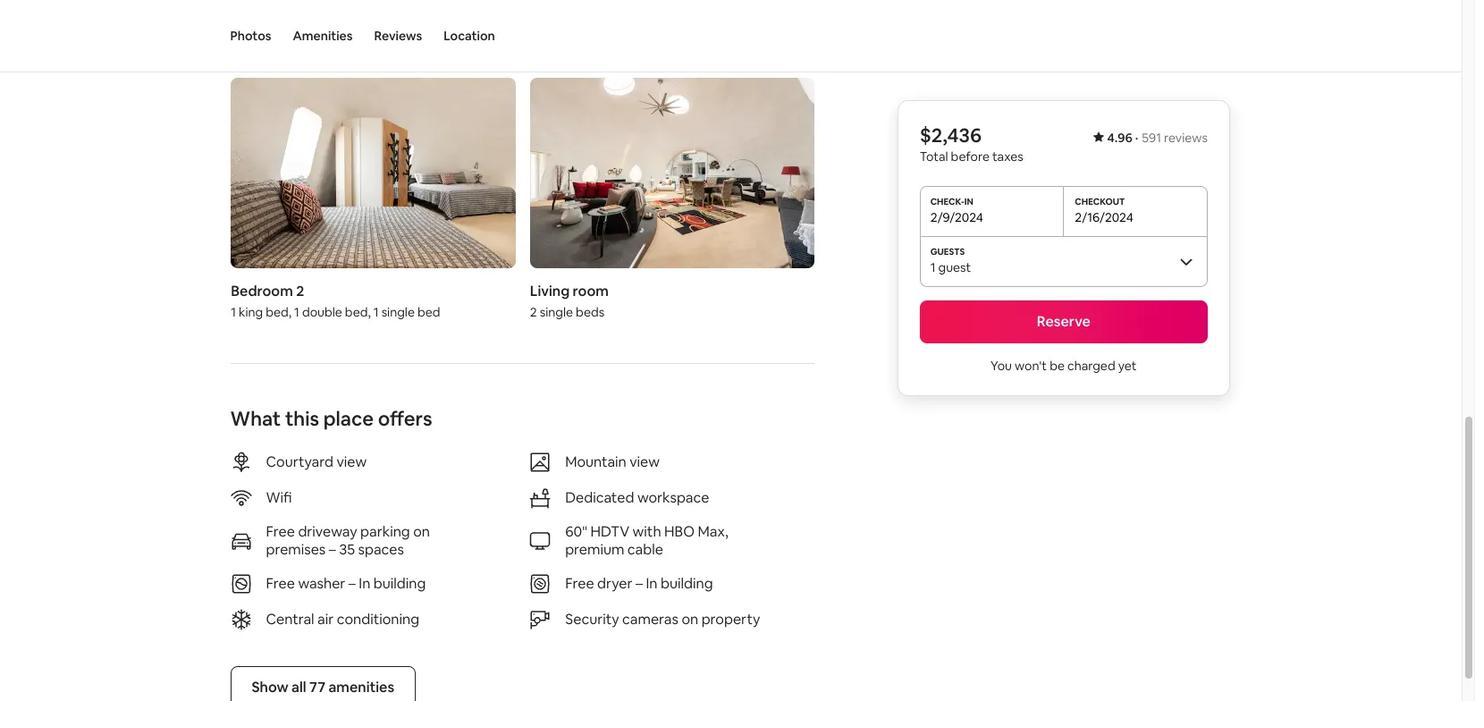 Task type: describe. For each thing, give the bounding box(es) containing it.
central
[[266, 610, 315, 629]]

reserve
[[1038, 312, 1092, 331]]

sleep
[[348, 33, 398, 58]]

cameras
[[623, 610, 679, 629]]

parking
[[361, 522, 410, 541]]

building for free dryer – in building
[[661, 574, 713, 593]]

you won't be charged yet
[[992, 358, 1138, 374]]

free for free washer – in building
[[266, 574, 295, 593]]

amenities
[[293, 28, 353, 44]]

max,
[[698, 522, 729, 541]]

security
[[565, 610, 620, 629]]

premium
[[565, 540, 625, 559]]

2 inside living room 2 single beds
[[530, 304, 537, 320]]

security cameras on property
[[565, 610, 761, 629]]

1 horizontal spatial on
[[682, 610, 699, 629]]

you
[[992, 358, 1013, 374]]

– for free washer – in building
[[349, 574, 356, 593]]

show
[[252, 678, 289, 697]]

wifi
[[266, 488, 292, 507]]

view for mountain view
[[630, 452, 660, 471]]

35
[[339, 540, 355, 559]]

60" hdtv with hbo max, premium cable
[[565, 522, 729, 559]]

air
[[318, 610, 334, 629]]

60"
[[565, 522, 588, 541]]

living
[[530, 282, 570, 300]]

beds
[[576, 304, 605, 320]]

spaces
[[358, 540, 404, 559]]

dedicated workspace
[[565, 488, 710, 507]]

where you'll sleep
[[230, 33, 398, 58]]

offers
[[378, 406, 433, 431]]

on inside free driveway parking on premises – 35 spaces
[[413, 522, 430, 541]]

room
[[573, 282, 609, 300]]

conditioning
[[337, 610, 420, 629]]

reviews
[[374, 28, 422, 44]]

4.96
[[1108, 130, 1134, 146]]

hbo
[[665, 522, 695, 541]]

·
[[1136, 130, 1139, 146]]

you'll
[[297, 33, 344, 58]]

1 bed, from the left
[[266, 304, 292, 320]]

dryer
[[598, 574, 633, 593]]

1 guest
[[931, 259, 972, 276]]

in for washer
[[359, 574, 371, 593]]

all
[[292, 678, 306, 697]]

central air conditioning
[[266, 610, 420, 629]]

– inside free driveway parking on premises – 35 spaces
[[329, 540, 336, 559]]

591
[[1143, 130, 1162, 146]]

single inside living room 2 single beds
[[540, 304, 573, 320]]

2/9/2024
[[931, 209, 984, 225]]

be
[[1051, 358, 1066, 374]]

where
[[230, 33, 292, 58]]

bed
[[418, 304, 441, 320]]

$2,436
[[921, 123, 983, 148]]

in for dryer
[[646, 574, 658, 593]]

free driveway parking on premises – 35 spaces
[[266, 522, 430, 559]]

reserve button
[[921, 301, 1209, 343]]

photos
[[230, 28, 271, 44]]

dedicated
[[565, 488, 635, 507]]



Task type: vqa. For each thing, say whether or not it's contained in the screenshot.
june
no



Task type: locate. For each thing, give the bounding box(es) containing it.
workspace
[[638, 488, 710, 507]]

2 inside "bedroom 2 1 king bed, 1 double bed, 1 single bed"
[[296, 282, 304, 300]]

view
[[337, 452, 367, 471], [630, 452, 660, 471]]

1 horizontal spatial building
[[661, 574, 713, 593]]

photos button
[[230, 0, 271, 72]]

1 horizontal spatial in
[[646, 574, 658, 593]]

guest
[[939, 259, 972, 276]]

bed,
[[266, 304, 292, 320], [345, 304, 371, 320]]

reviews button
[[374, 0, 422, 72]]

77
[[310, 678, 326, 697]]

free washer – in building
[[266, 574, 426, 593]]

location
[[444, 28, 495, 44]]

1 guest button
[[921, 236, 1209, 286]]

cable
[[628, 540, 664, 559]]

loft image
[[231, 78, 516, 268], [231, 78, 516, 268]]

0 vertical spatial on
[[413, 522, 430, 541]]

0 horizontal spatial on
[[413, 522, 430, 541]]

1 in from the left
[[359, 574, 371, 593]]

1 single from the left
[[382, 304, 415, 320]]

total
[[921, 148, 949, 165]]

what
[[230, 406, 281, 431]]

living room image
[[530, 78, 815, 268], [530, 78, 815, 268]]

1 left king
[[231, 304, 236, 320]]

single
[[382, 304, 415, 320], [540, 304, 573, 320]]

free for free dryer – in building
[[565, 574, 594, 593]]

mountain
[[565, 452, 627, 471]]

yet
[[1119, 358, 1138, 374]]

1 horizontal spatial 2
[[530, 304, 537, 320]]

2 bed, from the left
[[345, 304, 371, 320]]

on right the cameras
[[682, 610, 699, 629]]

building for free washer – in building
[[374, 574, 426, 593]]

building
[[374, 574, 426, 593], [661, 574, 713, 593]]

– right washer
[[349, 574, 356, 593]]

1
[[931, 259, 937, 276], [231, 304, 236, 320], [294, 304, 300, 320], [374, 304, 379, 320]]

single left 'bed'
[[382, 304, 415, 320]]

charged
[[1068, 358, 1116, 374]]

2 view from the left
[[630, 452, 660, 471]]

0 vertical spatial 2
[[296, 282, 304, 300]]

free inside free driveway parking on premises – 35 spaces
[[266, 522, 295, 541]]

1 left 'bed'
[[374, 304, 379, 320]]

in down "cable"
[[646, 574, 658, 593]]

free
[[266, 522, 295, 541], [266, 574, 295, 593], [565, 574, 594, 593]]

1 building from the left
[[374, 574, 426, 593]]

mountain view
[[565, 452, 660, 471]]

in down spaces at the bottom of the page
[[359, 574, 371, 593]]

– for free dryer – in building
[[636, 574, 643, 593]]

2 single from the left
[[540, 304, 573, 320]]

1 horizontal spatial view
[[630, 452, 660, 471]]

hdtv
[[591, 522, 630, 541]]

where you'll sleep region
[[223, 28, 822, 327]]

amenities button
[[293, 0, 353, 72]]

–
[[329, 540, 336, 559], [349, 574, 356, 593], [636, 574, 643, 593]]

1 vertical spatial 2
[[530, 304, 537, 320]]

1 inside popup button
[[931, 259, 937, 276]]

2 up double
[[296, 282, 304, 300]]

building up security cameras on property
[[661, 574, 713, 593]]

– right dryer
[[636, 574, 643, 593]]

this
[[285, 406, 319, 431]]

washer
[[298, 574, 346, 593]]

4.96 · 591 reviews
[[1108, 130, 1209, 146]]

0 horizontal spatial 2
[[296, 282, 304, 300]]

building down spaces at the bottom of the page
[[374, 574, 426, 593]]

what this place offers
[[230, 406, 433, 431]]

$2,436 total before taxes
[[921, 123, 1024, 165]]

2
[[296, 282, 304, 300], [530, 304, 537, 320]]

place
[[324, 406, 374, 431]]

taxes
[[993, 148, 1024, 165]]

driveway
[[298, 522, 357, 541]]

view down place
[[337, 452, 367, 471]]

courtyard
[[266, 452, 334, 471]]

show all 77 amenities button
[[230, 666, 416, 701]]

free for free driveway parking on premises – 35 spaces
[[266, 522, 295, 541]]

2 building from the left
[[661, 574, 713, 593]]

1 view from the left
[[337, 452, 367, 471]]

bed, right double
[[345, 304, 371, 320]]

view up dedicated workspace
[[630, 452, 660, 471]]

view for courtyard view
[[337, 452, 367, 471]]

premises
[[266, 540, 326, 559]]

2/16/2024
[[1076, 209, 1135, 225]]

free dryer – in building
[[565, 574, 713, 593]]

1 left double
[[294, 304, 300, 320]]

0 horizontal spatial bed,
[[266, 304, 292, 320]]

1 vertical spatial on
[[682, 610, 699, 629]]

bedroom 2 1 king bed, 1 double bed, 1 single bed
[[231, 282, 441, 320]]

0 horizontal spatial view
[[337, 452, 367, 471]]

location button
[[444, 0, 495, 72]]

0 horizontal spatial single
[[382, 304, 415, 320]]

in
[[359, 574, 371, 593], [646, 574, 658, 593]]

on right parking
[[413, 522, 430, 541]]

before
[[952, 148, 991, 165]]

1 horizontal spatial single
[[540, 304, 573, 320]]

free left dryer
[[565, 574, 594, 593]]

free up central
[[266, 574, 295, 593]]

on
[[413, 522, 430, 541], [682, 610, 699, 629]]

1 horizontal spatial bed,
[[345, 304, 371, 320]]

1 horizontal spatial –
[[349, 574, 356, 593]]

amenities
[[329, 678, 395, 697]]

bedroom
[[231, 282, 293, 300]]

property
[[702, 610, 761, 629]]

courtyard view
[[266, 452, 367, 471]]

with
[[633, 522, 662, 541]]

reviews
[[1165, 130, 1209, 146]]

0 horizontal spatial building
[[374, 574, 426, 593]]

king
[[239, 304, 263, 320]]

single inside "bedroom 2 1 king bed, 1 double bed, 1 single bed"
[[382, 304, 415, 320]]

free down wifi
[[266, 522, 295, 541]]

bed, down bedroom
[[266, 304, 292, 320]]

– left 35
[[329, 540, 336, 559]]

1 left guest
[[931, 259, 937, 276]]

2 in from the left
[[646, 574, 658, 593]]

2 down living
[[530, 304, 537, 320]]

won't
[[1016, 358, 1048, 374]]

2 horizontal spatial –
[[636, 574, 643, 593]]

0 horizontal spatial –
[[329, 540, 336, 559]]

living room 2 single beds
[[530, 282, 609, 320]]

single down living
[[540, 304, 573, 320]]

double
[[302, 304, 342, 320]]

0 horizontal spatial in
[[359, 574, 371, 593]]

show all 77 amenities
[[252, 678, 395, 697]]



